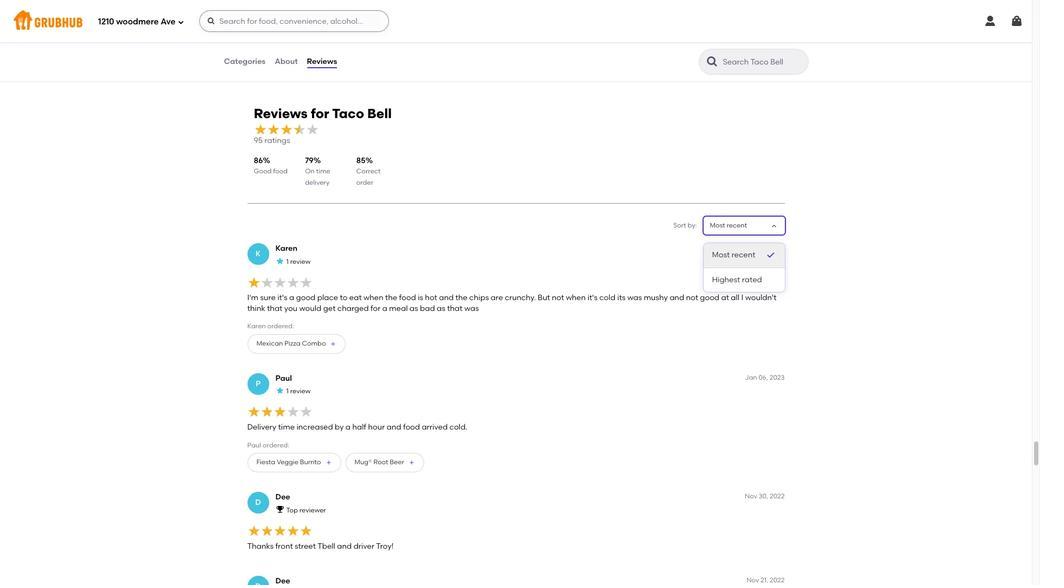 Task type: describe. For each thing, give the bounding box(es) containing it.
delivery
[[247, 423, 277, 432]]

nov for nov 30, 2022
[[745, 493, 758, 500]]

1 review for paul
[[286, 388, 311, 395]]

veggie
[[277, 459, 299, 466]]

p
[[256, 379, 261, 388]]

86 good food
[[254, 156, 288, 175]]

85
[[357, 156, 366, 165]]

0 horizontal spatial time
[[278, 423, 295, 432]]

ratings for 95 ratings
[[265, 136, 290, 145]]

nov 21, 2022
[[747, 577, 785, 584]]

2 20–30 from the left
[[627, 38, 646, 45]]

hot
[[425, 293, 437, 302]]

eat
[[350, 293, 362, 302]]

troy!
[[376, 542, 394, 551]]

get
[[323, 304, 336, 313]]

dee
[[276, 493, 290, 502]]

Sort by: field
[[710, 221, 748, 230]]

root
[[374, 459, 388, 466]]

2 the from the left
[[456, 293, 468, 302]]

bell inside 'link'
[[262, 10, 278, 20]]

ave
[[161, 17, 176, 26]]

2 vertical spatial food
[[403, 423, 420, 432]]

1 it's from the left
[[278, 293, 288, 302]]

meal
[[389, 304, 408, 313]]

all
[[731, 293, 740, 302]]

top
[[286, 507, 298, 514]]

2 not from the left
[[686, 293, 699, 302]]

search icon image
[[706, 55, 719, 68]]

1 not from the left
[[552, 293, 564, 302]]

0 vertical spatial a
[[289, 293, 294, 302]]

charged
[[338, 304, 369, 313]]

cold.
[[450, 423, 468, 432]]

min inside 15–25 min 0.80 mi
[[258, 38, 270, 45]]

1 for karen
[[286, 258, 289, 266]]

mexican
[[257, 340, 283, 348]]

1 2.65 from the left
[[433, 47, 446, 55]]

at
[[722, 293, 730, 302]]

1 review for karen
[[286, 258, 311, 266]]

by:
[[688, 222, 697, 229]]

jul 08, 2023
[[748, 244, 785, 252]]

1 vertical spatial was
[[465, 304, 479, 313]]

correct
[[357, 168, 381, 175]]

wouldn't
[[746, 293, 777, 302]]

good
[[254, 168, 272, 175]]

0 vertical spatial for
[[311, 106, 329, 122]]

karen for karen ordered:
[[247, 323, 266, 330]]

food inside the i'm sure it's a good place to eat when the food is hot and the chips are crunchy. but not when it's cold its was mushy  and not good at all  i wouldn't think that you would get charged for a meal as bad as that was
[[399, 293, 416, 302]]

check icon image
[[766, 250, 776, 261]]

mug® root beer button
[[346, 453, 424, 473]]

15–25
[[239, 38, 257, 45]]

combo
[[302, 340, 326, 348]]

karen ordered:
[[247, 323, 294, 330]]

d
[[255, 498, 261, 507]]

thanks
[[247, 542, 274, 551]]

order
[[357, 179, 374, 186]]

2 min from the left
[[454, 38, 465, 45]]

most recent option
[[704, 244, 785, 268]]

2 it's from the left
[[588, 293, 598, 302]]

ordered: for time
[[263, 442, 290, 449]]

i
[[742, 293, 744, 302]]

1 for paul
[[286, 388, 289, 395]]

but
[[538, 293, 550, 302]]

crunchy.
[[505, 293, 536, 302]]

paul for paul
[[276, 374, 292, 383]]

nov for nov 21, 2022
[[747, 577, 760, 584]]

top reviewer
[[286, 507, 326, 514]]

1 horizontal spatial svg image
[[1011, 15, 1024, 28]]

most recent inside option
[[713, 251, 756, 260]]

categories
[[224, 57, 266, 66]]

delivery
[[305, 179, 330, 186]]

arrived
[[422, 423, 448, 432]]

taco bell
[[239, 10, 278, 20]]

about
[[275, 57, 298, 66]]

bowls
[[255, 24, 273, 32]]

1210 woodmere ave
[[98, 17, 176, 26]]

mexican pizza combo
[[257, 340, 326, 348]]

Search for food, convenience, alcohol... search field
[[199, 10, 389, 32]]

fiesta veggie burrito button
[[247, 453, 341, 473]]

jul
[[748, 244, 757, 252]]

karen for karen
[[276, 244, 298, 253]]

its
[[618, 293, 626, 302]]

1 that from the left
[[267, 304, 283, 313]]

mushy
[[644, 293, 668, 302]]

bad
[[420, 304, 435, 313]]

front
[[276, 542, 293, 551]]

2022 for nov 30, 2022
[[770, 493, 785, 500]]

i'm sure it's a good place to eat when the food is hot and the chips are crunchy. but not when it's cold its was mushy  and not good at all  i wouldn't think that you would get charged for a meal as bad as that was
[[247, 293, 777, 313]]

and right tbell
[[337, 542, 352, 551]]

86
[[254, 156, 263, 165]]

mug®
[[355, 459, 372, 466]]

nov 30, 2022
[[745, 493, 785, 500]]

i'm
[[247, 293, 258, 302]]

mexican pizza combo button
[[247, 334, 346, 354]]

0 horizontal spatial svg image
[[207, 17, 216, 25]]

2 mi from the left
[[448, 47, 456, 55]]

beer
[[390, 459, 404, 466]]

reviewer
[[300, 507, 326, 514]]

2 horizontal spatial a
[[383, 304, 388, 313]]

08,
[[759, 244, 769, 252]]

half
[[353, 423, 367, 432]]

place
[[317, 293, 338, 302]]

for inside the i'm sure it's a good place to eat when the food is hot and the chips are crunchy. but not when it's cold its was mushy  and not good at all  i wouldn't think that you would get charged for a meal as bad as that was
[[371, 304, 381, 313]]

by
[[335, 423, 344, 432]]

reviews for reviews
[[307, 57, 337, 66]]

categories button
[[224, 42, 266, 81]]

21,
[[761, 577, 769, 584]]

20
[[757, 49, 766, 58]]

2 good from the left
[[700, 293, 720, 302]]

0 horizontal spatial svg image
[[178, 19, 184, 25]]

are
[[491, 293, 503, 302]]

k
[[256, 249, 261, 259]]

2 that from the left
[[447, 304, 463, 313]]

reviews button
[[307, 42, 338, 81]]

sure
[[260, 293, 276, 302]]

95
[[254, 136, 263, 145]]

0.80
[[239, 47, 253, 55]]

caret down icon image
[[770, 221, 779, 230]]

1210
[[98, 17, 114, 26]]

recent inside most recent option
[[732, 251, 756, 260]]

woodmere
[[116, 17, 159, 26]]

2 2.65 from the left
[[627, 47, 640, 55]]

highest rated
[[713, 275, 763, 284]]

2 when from the left
[[566, 293, 586, 302]]

95 ratings
[[254, 136, 290, 145]]

plus icon image for burrito
[[326, 460, 332, 466]]



Task type: locate. For each thing, give the bounding box(es) containing it.
1 when from the left
[[364, 293, 384, 302]]

review for karen
[[290, 258, 311, 266]]

0 horizontal spatial 20–30
[[433, 38, 452, 45]]

0 horizontal spatial bell
[[262, 10, 278, 20]]

0 horizontal spatial as
[[410, 304, 418, 313]]

tbell
[[318, 542, 336, 551]]

1 vertical spatial time
[[278, 423, 295, 432]]

not left the at
[[686, 293, 699, 302]]

20–30 min 2.65 mi
[[433, 38, 465, 55], [627, 38, 659, 55]]

2.65
[[433, 47, 446, 55], [627, 47, 640, 55]]

1 2022 from the top
[[770, 493, 785, 500]]

star icon image for karen
[[276, 257, 284, 265]]

1 vertical spatial bell
[[368, 106, 392, 122]]

0 vertical spatial food
[[273, 168, 288, 175]]

a left meal in the left of the page
[[383, 304, 388, 313]]

1 horizontal spatial 20–30 min 2.65 mi
[[627, 38, 659, 55]]

the left chips
[[456, 293, 468, 302]]

0 horizontal spatial for
[[311, 106, 329, 122]]

most right "by:"
[[710, 222, 726, 229]]

plus icon image right beer
[[409, 460, 415, 466]]

and right hour
[[387, 423, 402, 432]]

taco up 85 on the top left of page
[[332, 106, 364, 122]]

1 vertical spatial ratings
[[265, 136, 290, 145]]

1 20–30 min 2.65 mi from the left
[[433, 38, 465, 55]]

0 horizontal spatial not
[[552, 293, 564, 302]]

a up you on the bottom
[[289, 293, 294, 302]]

main navigation navigation
[[0, 0, 1033, 42]]

the up meal in the left of the page
[[385, 293, 398, 302]]

0 horizontal spatial taco
[[239, 10, 260, 20]]

most up 'highest'
[[713, 251, 730, 260]]

to
[[340, 293, 348, 302]]

0 horizontal spatial it's
[[278, 293, 288, 302]]

1 vertical spatial 1 review
[[286, 388, 311, 395]]

jan 06, 2023
[[745, 374, 785, 381]]

1 horizontal spatial for
[[371, 304, 381, 313]]

that down sure
[[267, 304, 283, 313]]

when left cold
[[566, 293, 586, 302]]

1 vertical spatial star icon image
[[276, 386, 284, 395]]

as down is
[[410, 304, 418, 313]]

0 horizontal spatial good
[[296, 293, 316, 302]]

1 horizontal spatial 2.65
[[627, 47, 640, 55]]

1 vertical spatial recent
[[732, 251, 756, 260]]

2022
[[770, 493, 785, 500], [770, 577, 785, 584]]

2 2023 from the top
[[770, 374, 785, 381]]

thanks front street tbell and driver troy!
[[247, 542, 394, 551]]

1 horizontal spatial a
[[346, 423, 351, 432]]

1 1 from the top
[[286, 258, 289, 266]]

recent inside most recent 'field'
[[727, 222, 748, 229]]

1 horizontal spatial svg image
[[984, 15, 997, 28]]

good left the at
[[700, 293, 720, 302]]

1 horizontal spatial paul
[[276, 374, 292, 383]]

2023 for i'm sure it's a good place to eat when the food is hot and the chips are crunchy. but not when it's cold its was mushy  and not good at all  i wouldn't think that you would get charged for a meal as bad as that was
[[770, 244, 785, 252]]

1 vertical spatial most recent
[[713, 251, 756, 260]]

plus icon image inside the "mexican pizza combo" button
[[330, 341, 337, 347]]

20 ratings
[[757, 49, 793, 58]]

1 horizontal spatial that
[[447, 304, 463, 313]]

1 horizontal spatial taco
[[332, 106, 364, 122]]

1 horizontal spatial the
[[456, 293, 468, 302]]

2 as from the left
[[437, 304, 446, 313]]

review right the k
[[290, 258, 311, 266]]

that
[[267, 304, 283, 313], [447, 304, 463, 313]]

1 horizontal spatial good
[[700, 293, 720, 302]]

plus icon image inside fiesta veggie burrito button
[[326, 460, 332, 466]]

karen down the think
[[247, 323, 266, 330]]

sort
[[674, 222, 687, 229]]

when
[[364, 293, 384, 302], [566, 293, 586, 302]]

0 vertical spatial recent
[[727, 222, 748, 229]]

ordered: up fiesta
[[263, 442, 290, 449]]

pizza
[[285, 340, 301, 348]]

about button
[[274, 42, 298, 81]]

food right good
[[273, 168, 288, 175]]

0 vertical spatial ratings
[[768, 49, 793, 58]]

3 min from the left
[[647, 38, 659, 45]]

0 horizontal spatial karen
[[247, 323, 266, 330]]

0 vertical spatial reviews
[[307, 57, 337, 66]]

0 horizontal spatial a
[[289, 293, 294, 302]]

1 horizontal spatial ratings
[[768, 49, 793, 58]]

0 vertical spatial 2023
[[770, 244, 785, 252]]

1
[[286, 258, 289, 266], [286, 388, 289, 395]]

85 correct order
[[357, 156, 381, 186]]

ordered: up mexican pizza combo
[[268, 323, 294, 330]]

and right "hot"
[[439, 293, 454, 302]]

1 vertical spatial most
[[713, 251, 730, 260]]

30,
[[759, 493, 769, 500]]

and right "mushy"
[[670, 293, 685, 302]]

1 right p
[[286, 388, 289, 395]]

2 2022 from the top
[[770, 577, 785, 584]]

mug® root beer
[[355, 459, 404, 466]]

for
[[311, 106, 329, 122], [371, 304, 381, 313]]

15–25 min 0.80 mi
[[239, 38, 270, 55]]

delivery time increased by a half hour and food arrived cold.
[[247, 423, 468, 432]]

0 horizontal spatial was
[[465, 304, 479, 313]]

0 vertical spatial nov
[[745, 493, 758, 500]]

good up 'would'
[[296, 293, 316, 302]]

ratings right the 95
[[265, 136, 290, 145]]

2022 right 21,
[[770, 577, 785, 584]]

reviews right about
[[307, 57, 337, 66]]

1 horizontal spatial 20–30
[[627, 38, 646, 45]]

karen right the k
[[276, 244, 298, 253]]

a right the by
[[346, 423, 351, 432]]

0 horizontal spatial the
[[385, 293, 398, 302]]

ratings for 20 ratings
[[768, 49, 793, 58]]

0 horizontal spatial ratings
[[265, 136, 290, 145]]

and
[[439, 293, 454, 302], [670, 293, 685, 302], [387, 423, 402, 432], [337, 542, 352, 551]]

0 vertical spatial ordered:
[[268, 323, 294, 330]]

1 vertical spatial 1
[[286, 388, 289, 395]]

ordered:
[[268, 323, 294, 330], [263, 442, 290, 449]]

1 2023 from the top
[[770, 244, 785, 252]]

that right bad
[[447, 304, 463, 313]]

1 vertical spatial reviews
[[254, 106, 308, 122]]

2023
[[770, 244, 785, 252], [770, 374, 785, 381]]

1 vertical spatial 2023
[[770, 374, 785, 381]]

svg image
[[984, 15, 997, 28], [178, 19, 184, 25]]

2 vertical spatial a
[[346, 423, 351, 432]]

nov left 21,
[[747, 577, 760, 584]]

plus icon image for beer
[[409, 460, 415, 466]]

taco up the subscription pass icon
[[239, 10, 260, 20]]

1 horizontal spatial min
[[454, 38, 465, 45]]

1 vertical spatial a
[[383, 304, 388, 313]]

2 horizontal spatial min
[[647, 38, 659, 45]]

0 vertical spatial 1 review
[[286, 258, 311, 266]]

ordered: for sure
[[268, 323, 294, 330]]

driver
[[354, 542, 375, 551]]

1 horizontal spatial bell
[[368, 106, 392, 122]]

reviews for taco bell
[[254, 106, 392, 122]]

1 horizontal spatial when
[[566, 293, 586, 302]]

recent up most recent option
[[727, 222, 748, 229]]

mi inside 15–25 min 0.80 mi
[[255, 47, 263, 55]]

0 horizontal spatial mi
[[255, 47, 263, 55]]

0 vertical spatial paul
[[276, 374, 292, 383]]

on
[[305, 168, 315, 175]]

2 horizontal spatial mi
[[642, 47, 650, 55]]

0 vertical spatial bell
[[262, 10, 278, 20]]

min
[[258, 38, 270, 45], [454, 38, 465, 45], [647, 38, 659, 45]]

plus icon image for combo
[[330, 341, 337, 347]]

1 vertical spatial for
[[371, 304, 381, 313]]

sort by:
[[674, 222, 697, 229]]

79
[[305, 156, 314, 165]]

1 vertical spatial taco
[[332, 106, 364, 122]]

as right bad
[[437, 304, 446, 313]]

think
[[247, 304, 265, 313]]

reviews
[[307, 57, 337, 66], [254, 106, 308, 122]]

star icon image for paul
[[276, 386, 284, 395]]

06,
[[759, 374, 769, 381]]

1 20–30 from the left
[[433, 38, 452, 45]]

would
[[299, 304, 322, 313]]

plus icon image inside mug® root beer button
[[409, 460, 415, 466]]

1 horizontal spatial as
[[437, 304, 446, 313]]

review
[[290, 258, 311, 266], [290, 388, 311, 395]]

the
[[385, 293, 398, 302], [456, 293, 468, 302]]

time right the delivery
[[278, 423, 295, 432]]

2 1 review from the top
[[286, 388, 311, 395]]

svg image
[[1011, 15, 1024, 28], [207, 17, 216, 25]]

rated
[[742, 275, 763, 284]]

for right the "charged"
[[371, 304, 381, 313]]

reviews up 95 ratings
[[254, 106, 308, 122]]

1 review from the top
[[290, 258, 311, 266]]

1 the from the left
[[385, 293, 398, 302]]

reviews for reviews for taco bell
[[254, 106, 308, 122]]

2023 for delivery time increased by a half hour and food arrived cold.
[[770, 374, 785, 381]]

street
[[295, 542, 316, 551]]

1 vertical spatial ordered:
[[263, 442, 290, 449]]

0 vertical spatial karen
[[276, 244, 298, 253]]

star icon image right the k
[[276, 257, 284, 265]]

when right "eat"
[[364, 293, 384, 302]]

karen
[[276, 244, 298, 253], [247, 323, 266, 330]]

0 vertical spatial 2022
[[770, 493, 785, 500]]

0 vertical spatial most
[[710, 222, 726, 229]]

0 vertical spatial star icon image
[[276, 257, 284, 265]]

0 horizontal spatial 2.65
[[433, 47, 446, 55]]

most inside most recent 'field'
[[710, 222, 726, 229]]

1 vertical spatial karen
[[247, 323, 266, 330]]

1 horizontal spatial mi
[[448, 47, 456, 55]]

0 horizontal spatial paul
[[247, 442, 261, 449]]

review up increased
[[290, 388, 311, 395]]

nov left 30,
[[745, 493, 758, 500]]

0 vertical spatial most recent
[[710, 222, 748, 229]]

good
[[296, 293, 316, 302], [700, 293, 720, 302]]

0 horizontal spatial that
[[267, 304, 283, 313]]

trophy icon image
[[276, 505, 284, 514]]

hour
[[368, 423, 385, 432]]

1 vertical spatial review
[[290, 388, 311, 395]]

2022 for nov 21, 2022
[[770, 577, 785, 584]]

2 star icon image from the top
[[276, 386, 284, 395]]

1 good from the left
[[296, 293, 316, 302]]

1 vertical spatial food
[[399, 293, 416, 302]]

paul right p
[[276, 374, 292, 383]]

1 right the k
[[286, 258, 289, 266]]

plus icon image right combo
[[330, 341, 337, 347]]

star icon image
[[276, 257, 284, 265], [276, 386, 284, 395]]

0 horizontal spatial min
[[258, 38, 270, 45]]

plus icon image right burrito
[[326, 460, 332, 466]]

1 mi from the left
[[255, 47, 263, 55]]

taco inside 'link'
[[239, 10, 260, 20]]

was right its
[[628, 293, 642, 302]]

1 horizontal spatial was
[[628, 293, 642, 302]]

paul
[[276, 374, 292, 383], [247, 442, 261, 449]]

1 as from the left
[[410, 304, 418, 313]]

1 star icon image from the top
[[276, 257, 284, 265]]

it's left cold
[[588, 293, 598, 302]]

not right but in the right of the page
[[552, 293, 564, 302]]

bell
[[262, 10, 278, 20], [368, 106, 392, 122]]

ratings right the 20
[[768, 49, 793, 58]]

2 20–30 min 2.65 mi from the left
[[627, 38, 659, 55]]

most
[[710, 222, 726, 229], [713, 251, 730, 260]]

0 vertical spatial review
[[290, 258, 311, 266]]

reviews inside button
[[307, 57, 337, 66]]

it's
[[278, 293, 288, 302], [588, 293, 598, 302]]

1 review up increased
[[286, 388, 311, 395]]

time inside 79 on time delivery
[[316, 168, 330, 175]]

1 horizontal spatial it's
[[588, 293, 598, 302]]

recent left 08,
[[732, 251, 756, 260]]

1 horizontal spatial time
[[316, 168, 330, 175]]

0 vertical spatial was
[[628, 293, 642, 302]]

79 on time delivery
[[305, 156, 330, 186]]

1 vertical spatial nov
[[747, 577, 760, 584]]

highest
[[713, 275, 741, 284]]

most recent up most recent option
[[710, 222, 748, 229]]

food left is
[[399, 293, 416, 302]]

jan
[[745, 374, 758, 381]]

for up '79'
[[311, 106, 329, 122]]

0 horizontal spatial when
[[364, 293, 384, 302]]

paul for paul ordered:
[[247, 442, 261, 449]]

0 vertical spatial taco
[[239, 10, 260, 20]]

is
[[418, 293, 423, 302]]

fiesta veggie burrito
[[257, 459, 321, 466]]

Search Taco Bell search field
[[722, 57, 805, 67]]

20–30
[[433, 38, 452, 45], [627, 38, 646, 45]]

2 1 from the top
[[286, 388, 289, 395]]

was down chips
[[465, 304, 479, 313]]

1 horizontal spatial not
[[686, 293, 699, 302]]

1 vertical spatial paul
[[247, 442, 261, 449]]

2 review from the top
[[290, 388, 311, 395]]

burrito
[[300, 459, 321, 466]]

1 min from the left
[[258, 38, 270, 45]]

taco
[[239, 10, 260, 20], [332, 106, 364, 122]]

1 1 review from the top
[[286, 258, 311, 266]]

0 vertical spatial time
[[316, 168, 330, 175]]

cold
[[600, 293, 616, 302]]

ratings
[[768, 49, 793, 58], [265, 136, 290, 145]]

3 mi from the left
[[642, 47, 650, 55]]

it's up you on the bottom
[[278, 293, 288, 302]]

1 review
[[286, 258, 311, 266], [286, 388, 311, 395]]

subscription pass image
[[239, 24, 250, 33]]

0 vertical spatial 1
[[286, 258, 289, 266]]

most recent
[[710, 222, 748, 229], [713, 251, 756, 260]]

1 vertical spatial 2022
[[770, 577, 785, 584]]

most recent up highest rated
[[713, 251, 756, 260]]

not
[[552, 293, 564, 302], [686, 293, 699, 302]]

paul down the delivery
[[247, 442, 261, 449]]

plus icon image
[[330, 341, 337, 347], [326, 460, 332, 466], [409, 460, 415, 466]]

food left arrived
[[403, 423, 420, 432]]

you
[[284, 304, 298, 313]]

food inside 86 good food
[[273, 168, 288, 175]]

2023 right 06,
[[770, 374, 785, 381]]

star icon image right p
[[276, 386, 284, 395]]

0 horizontal spatial 20–30 min 2.65 mi
[[433, 38, 465, 55]]

fiesta
[[257, 459, 275, 466]]

paul ordered:
[[247, 442, 290, 449]]

2022 right 30,
[[770, 493, 785, 500]]

time up "delivery"
[[316, 168, 330, 175]]

1 horizontal spatial karen
[[276, 244, 298, 253]]

most inside most recent option
[[713, 251, 730, 260]]

2023 right 08,
[[770, 244, 785, 252]]

1 review right the k
[[286, 258, 311, 266]]

review for paul
[[290, 388, 311, 395]]

was
[[628, 293, 642, 302], [465, 304, 479, 313]]



Task type: vqa. For each thing, say whether or not it's contained in the screenshot.
the min to the right
yes



